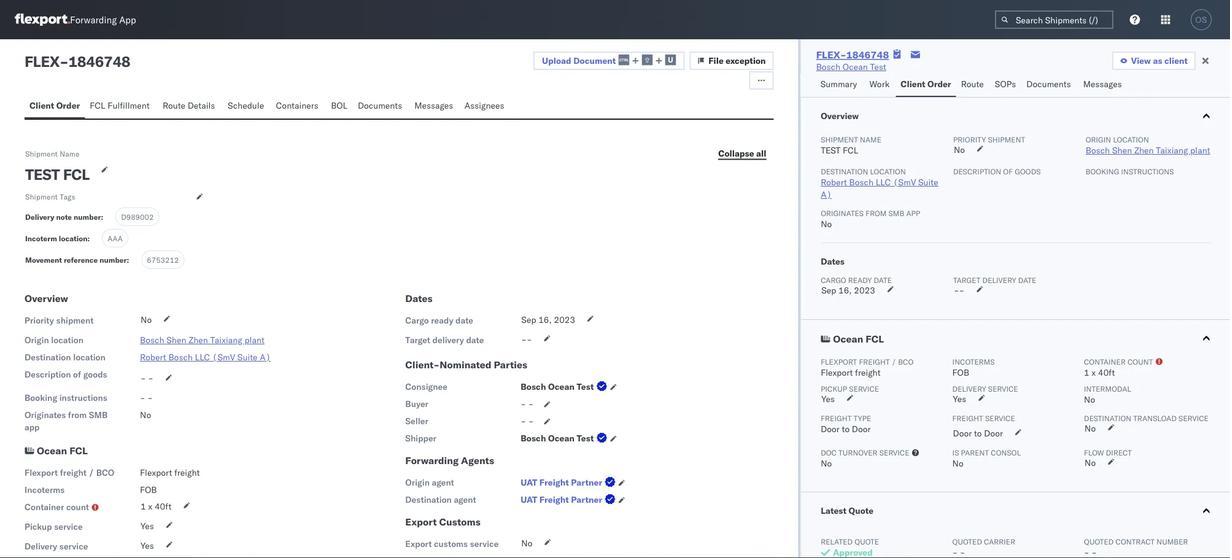Task type: describe. For each thing, give the bounding box(es) containing it.
flex-1846748
[[816, 49, 889, 61]]

0 vertical spatial ready
[[848, 275, 872, 285]]

0 horizontal spatial messages button
[[410, 95, 460, 119]]

bosch shen zhen taixiang plant link for booking instructions
[[1086, 145, 1210, 156]]

- - for description of goods
[[141, 373, 154, 383]]

incoterms fob
[[952, 357, 995, 378]]

flow
[[1084, 448, 1104, 457]]

booking instructions
[[1086, 167, 1174, 176]]

exception
[[726, 55, 766, 66]]

1 vertical spatial ocean fcl
[[37, 445, 88, 457]]

turnover
[[839, 448, 877, 457]]

1 horizontal spatial order
[[928, 79, 951, 89]]

location for robert
[[870, 167, 906, 176]]

client for the right client order button
[[901, 79, 926, 89]]

originates from smb app
[[25, 410, 108, 433]]

1 vertical spatial pickup service
[[25, 521, 83, 532]]

0 horizontal spatial x
[[148, 501, 152, 512]]

1 horizontal spatial client order button
[[896, 73, 956, 97]]

- - for seller
[[521, 416, 534, 426]]

all
[[757, 148, 767, 158]]

robert inside destination location robert bosch llc (smv suite a)
[[821, 177, 847, 188]]

2 vertical spatial delivery
[[25, 541, 57, 552]]

0 vertical spatial target delivery date
[[953, 275, 1036, 285]]

destination location robert bosch llc (smv suite a)
[[821, 167, 938, 200]]

partner for origin agent
[[571, 477, 602, 488]]

bco for flexport freight / bco flexport freight
[[898, 357, 914, 366]]

nominated
[[440, 359, 492, 371]]

as
[[1153, 55, 1163, 66]]

1 vertical spatial plant
[[245, 335, 265, 345]]

0 horizontal spatial target
[[405, 335, 430, 345]]

upload
[[542, 55, 571, 66]]

1 vertical spatial dates
[[405, 292, 433, 305]]

1 vertical spatial delivery service
[[25, 541, 88, 552]]

transload
[[1133, 414, 1177, 423]]

route details
[[163, 100, 215, 111]]

origin location bosch shen zhen taixiang plant
[[1086, 135, 1210, 156]]

aaa
[[108, 234, 123, 243]]

uat freight partner for destination agent
[[521, 494, 602, 505]]

bosch shen zhen taixiang plant
[[140, 335, 265, 345]]

0 vertical spatial delivery service
[[952, 384, 1018, 393]]

forwarding for forwarding agents
[[405, 454, 459, 467]]

from for app
[[68, 410, 87, 420]]

destination for destination location
[[25, 352, 71, 363]]

shipment for shipment name
[[25, 149, 58, 158]]

ocean fcl button
[[801, 320, 1230, 357]]

bol button
[[326, 95, 353, 119]]

file
[[709, 55, 724, 66]]

0 horizontal spatial count
[[66, 502, 89, 512]]

parties
[[494, 359, 528, 371]]

fcl inside shipment name test fcl
[[843, 145, 858, 156]]

1 vertical spatial llc
[[195, 352, 210, 363]]

ocean fcl inside button
[[833, 333, 884, 345]]

collapse all button
[[711, 144, 774, 163]]

fcl fulfillment button
[[85, 95, 158, 119]]

fcl fulfillment
[[90, 100, 150, 111]]

customs
[[434, 539, 468, 549]]

destination transload service
[[1084, 414, 1209, 423]]

route details button
[[158, 95, 223, 119]]

destination for destination agent
[[405, 494, 452, 505]]

1 vertical spatial cargo
[[405, 315, 429, 326]]

latest quote
[[821, 505, 873, 516]]

document
[[574, 55, 616, 66]]

0 vertical spatial cargo ready date
[[821, 275, 892, 285]]

description of goods for booking
[[25, 369, 107, 380]]

0 horizontal spatial robert
[[140, 352, 166, 363]]

flex
[[25, 52, 60, 71]]

1 vertical spatial delivery
[[952, 384, 986, 393]]

1 horizontal spatial container
[[1084, 357, 1126, 366]]

ocean inside bosch ocean test 'link'
[[843, 61, 868, 72]]

origin for origin agent
[[405, 477, 430, 488]]

collapse all
[[719, 148, 767, 158]]

0 horizontal spatial cargo ready date
[[405, 315, 473, 326]]

1 horizontal spatial documents button
[[1022, 73, 1079, 97]]

incoterms for incoterms fob
[[952, 357, 995, 366]]

carrier
[[984, 537, 1015, 546]]

door up the doc
[[821, 424, 840, 434]]

0 vertical spatial 1
[[1084, 367, 1089, 378]]

bosch inside origin location bosch shen zhen taixiang plant
[[1086, 145, 1110, 156]]

partner for destination agent
[[571, 494, 602, 505]]

0 vertical spatial sep 16, 2023
[[821, 285, 875, 296]]

goods for booking instructions
[[83, 369, 107, 380]]

booking
[[25, 392, 57, 403]]

no inside is parent consol no
[[952, 458, 964, 469]]

1 vertical spatial sep
[[521, 314, 536, 325]]

1 horizontal spatial sep
[[821, 285, 836, 296]]

fcl up the flexport freight / bco
[[70, 445, 88, 457]]

details
[[188, 100, 215, 111]]

0 horizontal spatial documents button
[[353, 95, 410, 119]]

route button
[[956, 73, 990, 97]]

client-nominated parties
[[405, 359, 528, 371]]

view as client
[[1131, 55, 1188, 66]]

1 vertical spatial fob
[[140, 484, 157, 495]]

uat for origin agent
[[521, 477, 538, 488]]

bco for flexport freight / bco
[[96, 467, 114, 478]]

destination agent
[[405, 494, 476, 505]]

agent for destination agent
[[454, 494, 476, 505]]

doc
[[821, 448, 837, 457]]

is parent consol no
[[952, 448, 1021, 469]]

summary button
[[816, 73, 865, 97]]

route for route details
[[163, 100, 185, 111]]

a) inside destination location robert bosch llc (smv suite a)
[[821, 189, 832, 200]]

1 vertical spatial overview
[[25, 292, 68, 305]]

0 vertical spatial pickup
[[821, 384, 847, 393]]

d989002
[[121, 212, 154, 221]]

app
[[25, 422, 40, 433]]

flex-1846748 link
[[816, 49, 889, 61]]

doc turnover service
[[821, 448, 909, 457]]

origin agent
[[405, 477, 454, 488]]

service
[[985, 414, 1015, 423]]

uat for destination agent
[[521, 494, 538, 505]]

0 vertical spatial messages
[[1084, 79, 1122, 89]]

uat freight partner for origin agent
[[521, 477, 602, 488]]

fulfillment
[[108, 100, 150, 111]]

booking instructions
[[25, 392, 107, 403]]

0 vertical spatial client order
[[901, 79, 951, 89]]

overview inside button
[[821, 111, 859, 121]]

test for shipper
[[577, 433, 594, 444]]

1 horizontal spatial pickup service
[[821, 384, 879, 393]]

freight for flexport freight
[[174, 467, 200, 478]]

0 vertical spatial delivery
[[25, 212, 54, 222]]

export customs
[[405, 516, 481, 528]]

Search Shipments (/) text field
[[995, 10, 1114, 29]]

quote
[[849, 505, 873, 516]]

export for export customs
[[405, 516, 437, 528]]

1 horizontal spatial to
[[974, 428, 982, 439]]

client
[[1165, 55, 1188, 66]]

location for bosch
[[1113, 135, 1149, 144]]

shipment tags
[[25, 192, 75, 201]]

door up is
[[953, 428, 972, 439]]

door down service on the right bottom
[[984, 428, 1003, 439]]

1 vertical spatial 1
[[141, 501, 146, 512]]

shen inside origin location bosch shen zhen taixiang plant
[[1112, 145, 1132, 156]]

agents
[[461, 454, 494, 467]]

1 vertical spatial 2023
[[554, 314, 575, 325]]

delivery note number :
[[25, 212, 103, 222]]

bosch shen zhen taixiang plant link for booking instructions
[[140, 335, 265, 345]]

0 vertical spatial cargo
[[821, 275, 846, 285]]

flex - 1846748
[[25, 52, 130, 71]]

0 horizontal spatial a)
[[260, 352, 271, 363]]

destination location
[[25, 352, 105, 363]]

forwarding for forwarding app
[[70, 14, 117, 25]]

incoterm location :
[[25, 234, 90, 243]]

incoterm
[[25, 234, 57, 243]]

0 horizontal spatial container
[[25, 502, 64, 512]]

upload document button
[[534, 52, 685, 70]]

flexport. image
[[15, 14, 70, 26]]

bosch ocean test for shipper
[[521, 433, 594, 444]]

shipment for shipment tags
[[25, 192, 58, 201]]

0 horizontal spatial taixiang
[[210, 335, 242, 345]]

forwarding agents
[[405, 454, 494, 467]]

freight service
[[952, 414, 1015, 423]]

llc inside destination location robert bosch llc (smv suite a)
[[876, 177, 891, 188]]

bol
[[331, 100, 348, 111]]

0 vertical spatial --
[[954, 285, 964, 296]]

1 vertical spatial order
[[56, 100, 80, 111]]

0 horizontal spatial 1846748
[[68, 52, 130, 71]]

sops button
[[990, 73, 1022, 97]]

1 horizontal spatial 1 x 40ft
[[1084, 367, 1115, 378]]

upload document
[[542, 55, 616, 66]]

0 horizontal spatial 40ft
[[155, 501, 172, 512]]

latest quote button
[[801, 492, 1230, 529]]

quote
[[855, 537, 879, 546]]

test fcl
[[25, 165, 89, 184]]

0 horizontal spatial (smv
[[212, 352, 235, 363]]

related quote
[[821, 537, 879, 546]]

1 horizontal spatial count
[[1128, 357, 1153, 366]]

robert bosch llc (smv suite a) link for originates from smb app
[[140, 352, 271, 363]]

route for route
[[961, 79, 984, 89]]

1 vertical spatial ready
[[431, 315, 453, 326]]

originates for originates from smb app no
[[821, 208, 864, 218]]

buyer
[[405, 399, 429, 409]]

containers button
[[271, 95, 326, 119]]

approved
[[833, 547, 873, 558]]

0 horizontal spatial 1 x 40ft
[[141, 501, 172, 512]]

view as client button
[[1112, 52, 1196, 70]]

robert bosch llc (smv suite a) link for originates from smb app
[[821, 177, 938, 200]]

instructions
[[59, 392, 107, 403]]

1 vertical spatial shen
[[167, 335, 186, 345]]

note
[[56, 212, 72, 222]]

app inside originates from smb app no
[[906, 208, 920, 218]]

1 horizontal spatial delivery
[[982, 275, 1016, 285]]

collapse
[[719, 148, 754, 158]]

uat freight partner link for origin agent
[[521, 476, 618, 489]]

direct
[[1106, 448, 1132, 457]]

0 vertical spatial 16,
[[838, 285, 852, 296]]

1 horizontal spatial 2023
[[854, 285, 875, 296]]

priority for originates from smb app
[[953, 135, 986, 144]]

: for note
[[101, 212, 103, 222]]

0 horizontal spatial delivery
[[433, 335, 464, 345]]

schedule button
[[223, 95, 271, 119]]

booking
[[1086, 167, 1119, 176]]

type
[[853, 414, 871, 423]]

consol
[[991, 448, 1021, 457]]

parent
[[961, 448, 989, 457]]

work
[[870, 79, 890, 89]]

bosch ocean test for consignee
[[521, 381, 594, 392]]

originates from smb app no
[[821, 208, 920, 229]]

intermodal
[[1084, 384, 1131, 393]]

documents for the 'documents' button to the left
[[358, 100, 402, 111]]

1 vertical spatial client order
[[29, 100, 80, 111]]

summary
[[821, 79, 857, 89]]

1 vertical spatial container count
[[25, 502, 89, 512]]

flexport freight / bco
[[25, 467, 114, 478]]

1 vertical spatial :
[[87, 234, 90, 243]]

contract
[[1116, 537, 1155, 546]]

1 horizontal spatial container count
[[1084, 357, 1153, 366]]

0 vertical spatial dates
[[821, 256, 845, 267]]

shipment for booking
[[56, 315, 94, 326]]

priority for originates from smb app
[[25, 315, 54, 326]]

freight for flexport freight / bco
[[60, 467, 87, 478]]

0 vertical spatial app
[[119, 14, 136, 25]]

flexport freight / bco flexport freight
[[821, 357, 914, 378]]

overview button
[[801, 98, 1230, 134]]



Task type: vqa. For each thing, say whether or not it's contained in the screenshot.
Target
yes



Task type: locate. For each thing, give the bounding box(es) containing it.
cargo ready date
[[821, 275, 892, 285], [405, 315, 473, 326]]

1 vertical spatial 16,
[[539, 314, 552, 325]]

shipment inside shipment name test fcl
[[821, 135, 858, 144]]

suite inside destination location robert bosch llc (smv suite a)
[[918, 177, 938, 188]]

originates inside originates from smb app
[[25, 410, 66, 420]]

0 horizontal spatial app
[[119, 14, 136, 25]]

x down flexport freight
[[148, 501, 152, 512]]

latest
[[821, 505, 847, 516]]

llc up originates from smb app no
[[876, 177, 891, 188]]

0 horizontal spatial robert bosch llc (smv suite a) link
[[140, 352, 271, 363]]

1 x 40ft down flexport freight
[[141, 501, 172, 512]]

1 horizontal spatial messages button
[[1079, 73, 1129, 97]]

fob inside incoterms fob
[[952, 367, 969, 378]]

0 horizontal spatial route
[[163, 100, 185, 111]]

export for export customs service
[[405, 539, 432, 549]]

view
[[1131, 55, 1151, 66]]

goods for booking instructions
[[1015, 167, 1041, 176]]

of for booking
[[1003, 167, 1013, 176]]

documents right sops button
[[1027, 79, 1071, 89]]

smb inside originates from smb app
[[89, 410, 108, 420]]

origin up booking
[[1086, 135, 1111, 144]]

2 uat from the top
[[521, 494, 538, 505]]

incoterms for incoterms
[[25, 484, 65, 495]]

goods
[[1015, 167, 1041, 176], [83, 369, 107, 380]]

messages down view as client button
[[1084, 79, 1122, 89]]

1 horizontal spatial ocean fcl
[[833, 333, 884, 345]]

flexport for flexport freight / bco flexport freight
[[821, 357, 857, 366]]

0 horizontal spatial incoterms
[[25, 484, 65, 495]]

quoted for number
[[1084, 537, 1114, 546]]

bosch ocean test link
[[816, 61, 887, 73]]

1 vertical spatial pickup
[[25, 521, 52, 532]]

shen up booking instructions
[[1112, 145, 1132, 156]]

1 horizontal spatial cargo ready date
[[821, 275, 892, 285]]

no inside originates from smb app no
[[821, 219, 832, 229]]

1 horizontal spatial x
[[1092, 367, 1096, 378]]

1 horizontal spatial priority
[[953, 135, 986, 144]]

1 vertical spatial description of goods
[[25, 369, 107, 380]]

shipment up the test fcl
[[25, 149, 58, 158]]

seller
[[405, 416, 428, 426]]

consignee
[[405, 381, 448, 392]]

agent up destination agent
[[432, 477, 454, 488]]

llc
[[876, 177, 891, 188], [195, 352, 210, 363]]

1 uat freight partner link from the top
[[521, 476, 618, 489]]

1 partner from the top
[[571, 477, 602, 488]]

bco inside 'flexport freight / bco flexport freight'
[[898, 357, 914, 366]]

1 horizontal spatial of
[[1003, 167, 1013, 176]]

quoted
[[952, 537, 982, 546], [1084, 537, 1114, 546]]

llc down bosch shen zhen taixiang plant
[[195, 352, 210, 363]]

ocean fcl up the flexport freight / bco
[[37, 445, 88, 457]]

destination inside destination location robert bosch llc (smv suite a)
[[821, 167, 868, 176]]

is
[[952, 448, 959, 457]]

client order right work button
[[901, 79, 951, 89]]

number for delivery note number :
[[74, 212, 101, 222]]

0 vertical spatial (smv
[[893, 177, 916, 188]]

order down flex - 1846748
[[56, 100, 80, 111]]

destination down intermodal no
[[1084, 414, 1131, 423]]

bosch inside destination location robert bosch llc (smv suite a)
[[849, 177, 874, 188]]

2 vertical spatial bosch ocean test
[[521, 433, 594, 444]]

:
[[101, 212, 103, 222], [87, 234, 90, 243], [127, 255, 129, 265]]

plant
[[1190, 145, 1210, 156], [245, 335, 265, 345]]

agent up customs on the bottom of the page
[[454, 494, 476, 505]]

0 vertical spatial shipment
[[988, 135, 1025, 144]]

0 vertical spatial overview
[[821, 111, 859, 121]]

test
[[821, 145, 841, 156], [25, 165, 60, 184]]

taixiang inside origin location bosch shen zhen taixiang plant
[[1156, 145, 1188, 156]]

priority down "overview" button
[[953, 135, 986, 144]]

location for :
[[59, 234, 87, 243]]

2 uat freight partner link from the top
[[521, 494, 618, 506]]

0 vertical spatial target
[[953, 275, 981, 285]]

- -
[[141, 373, 154, 383], [140, 392, 153, 403], [521, 399, 534, 409], [521, 416, 534, 426]]

container down the flexport freight / bco
[[25, 502, 64, 512]]

1 horizontal spatial target
[[953, 275, 981, 285]]

file exception
[[709, 55, 766, 66]]

1 horizontal spatial ready
[[848, 275, 872, 285]]

container count down the flexport freight / bco
[[25, 502, 89, 512]]

related
[[821, 537, 853, 546]]

1 uat freight partner from the top
[[521, 477, 602, 488]]

1 horizontal spatial robert bosch llc (smv suite a) link
[[821, 177, 938, 200]]

1 horizontal spatial smb
[[888, 208, 904, 218]]

overview down summary button
[[821, 111, 859, 121]]

delivery up nominated
[[433, 335, 464, 345]]

date
[[874, 275, 892, 285], [1018, 275, 1036, 285], [456, 315, 473, 326], [466, 335, 484, 345]]

quoted carrier - -
[[952, 537, 1015, 558]]

origin up destination location
[[25, 335, 49, 345]]

(smv up originates from smb app no
[[893, 177, 916, 188]]

client
[[901, 79, 926, 89], [29, 100, 54, 111]]

freight type door to door
[[821, 414, 871, 434]]

container count
[[1084, 357, 1153, 366], [25, 502, 89, 512]]

shipment left tags
[[25, 192, 58, 201]]

0 horizontal spatial bosch shen zhen taixiang plant link
[[140, 335, 265, 345]]

1 vertical spatial messages
[[415, 100, 453, 111]]

1 vertical spatial (smv
[[212, 352, 235, 363]]

0 vertical spatial plant
[[1190, 145, 1210, 156]]

0 horizontal spatial documents
[[358, 100, 402, 111]]

0 vertical spatial goods
[[1015, 167, 1041, 176]]

forwarding app link
[[15, 14, 136, 26]]

number right note
[[74, 212, 101, 222]]

1 horizontal spatial cargo
[[821, 275, 846, 285]]

1 vertical spatial shipment
[[25, 149, 58, 158]]

originates inside originates from smb app no
[[821, 208, 864, 218]]

shipment
[[988, 135, 1025, 144], [56, 315, 94, 326]]

flexport for flexport freight
[[140, 467, 172, 478]]

delivery service
[[952, 384, 1018, 393], [25, 541, 88, 552]]

messages button left assignees
[[410, 95, 460, 119]]

location down origin location
[[73, 352, 105, 363]]

sep 16, 2023
[[821, 285, 875, 296], [521, 314, 575, 325]]

1 horizontal spatial a)
[[821, 189, 832, 200]]

client order button
[[896, 73, 956, 97], [25, 95, 85, 119]]

route left details
[[163, 100, 185, 111]]

quoted inside quoted carrier - -
[[952, 537, 982, 546]]

: left d989002 in the top left of the page
[[101, 212, 103, 222]]

name inside shipment name test fcl
[[860, 135, 881, 144]]

originates
[[821, 208, 864, 218], [25, 410, 66, 420]]

documents right bol button
[[358, 100, 402, 111]]

priority shipment for booking
[[953, 135, 1025, 144]]

no
[[954, 144, 965, 155], [821, 219, 832, 229], [141, 314, 152, 325], [1084, 394, 1095, 405], [140, 410, 151, 420], [1085, 423, 1096, 434], [1085, 457, 1096, 468], [821, 458, 832, 469], [952, 458, 964, 469], [521, 538, 533, 549]]

to up turnover
[[842, 424, 850, 434]]

number
[[74, 212, 101, 222], [100, 255, 127, 265], [1157, 537, 1188, 546]]

0 vertical spatial fob
[[952, 367, 969, 378]]

from inside originates from smb app
[[68, 410, 87, 420]]

incoterms down the flexport freight / bco
[[25, 484, 65, 495]]

no inside intermodal no
[[1084, 394, 1095, 405]]

description for originates from smb app
[[953, 167, 1001, 176]]

quoted for -
[[952, 537, 982, 546]]

door down type
[[852, 424, 871, 434]]

1 vertical spatial count
[[66, 502, 89, 512]]

test inside shipment name test fcl
[[821, 145, 841, 156]]

0 vertical spatial priority shipment
[[953, 135, 1025, 144]]

x up intermodal
[[1092, 367, 1096, 378]]

0 vertical spatial shipment
[[821, 135, 858, 144]]

/ for flexport freight / bco flexport freight
[[892, 357, 896, 366]]

fcl left fulfillment at the left top
[[90, 100, 105, 111]]

export left the customs
[[405, 539, 432, 549]]

robert
[[821, 177, 847, 188], [140, 352, 166, 363]]

0 vertical spatial forwarding
[[70, 14, 117, 25]]

fcl up destination location robert bosch llc (smv suite a)
[[843, 145, 858, 156]]

flexport for flexport freight / bco
[[25, 467, 58, 478]]

--
[[954, 285, 964, 296], [521, 334, 532, 345]]

shipment for shipment name test fcl
[[821, 135, 858, 144]]

a)
[[821, 189, 832, 200], [260, 352, 271, 363]]

client order button right work
[[896, 73, 956, 97]]

(smv inside destination location robert bosch llc (smv suite a)
[[893, 177, 916, 188]]

0 horizontal spatial :
[[87, 234, 90, 243]]

ocean inside ocean fcl button
[[833, 333, 863, 345]]

count down the flexport freight / bco
[[66, 502, 89, 512]]

1 horizontal spatial llc
[[876, 177, 891, 188]]

taixiang up instructions
[[1156, 145, 1188, 156]]

0 horizontal spatial sep 16, 2023
[[521, 314, 575, 325]]

0 horizontal spatial suite
[[238, 352, 258, 363]]

1 horizontal spatial taixiang
[[1156, 145, 1188, 156]]

1 horizontal spatial name
[[860, 135, 881, 144]]

messages left assignees
[[415, 100, 453, 111]]

1 horizontal spatial description of goods
[[953, 167, 1041, 176]]

smb for originates from smb app
[[89, 410, 108, 420]]

sep
[[821, 285, 836, 296], [521, 314, 536, 325]]

0 vertical spatial /
[[892, 357, 896, 366]]

target
[[953, 275, 981, 285], [405, 335, 430, 345]]

container count up intermodal
[[1084, 357, 1153, 366]]

0 vertical spatial robert
[[821, 177, 847, 188]]

client down flex
[[29, 100, 54, 111]]

delivery up ocean fcl button
[[982, 275, 1016, 285]]

originates down destination location robert bosch llc (smv suite a)
[[821, 208, 864, 218]]

1 vertical spatial x
[[148, 501, 152, 512]]

0 horizontal spatial origin
[[25, 335, 49, 345]]

1 horizontal spatial app
[[906, 208, 920, 218]]

robert bosch llc (smv suite a) link down bosch shen zhen taixiang plant
[[140, 352, 271, 363]]

0 horizontal spatial /
[[89, 467, 94, 478]]

freight
[[859, 357, 890, 366], [855, 367, 881, 378], [60, 467, 87, 478], [174, 467, 200, 478]]

container
[[1084, 357, 1126, 366], [25, 502, 64, 512]]

0 horizontal spatial --
[[521, 334, 532, 345]]

bosch shen zhen taixiang plant link up robert bosch llc (smv suite a)
[[140, 335, 265, 345]]

schedule
[[228, 100, 264, 111]]

: for reference
[[127, 255, 129, 265]]

1 horizontal spatial suite
[[918, 177, 938, 188]]

16,
[[838, 285, 852, 296], [539, 314, 552, 325]]

number inside "quoted contract number - -"
[[1157, 537, 1188, 546]]

incoterms down ocean fcl button
[[952, 357, 995, 366]]

shipper
[[405, 433, 437, 444]]

location up destination location
[[51, 335, 83, 345]]

: left 6753212
[[127, 255, 129, 265]]

/ inside 'flexport freight / bco flexport freight'
[[892, 357, 896, 366]]

origin up destination agent
[[405, 477, 430, 488]]

location down shipment name test fcl
[[870, 167, 906, 176]]

2 partner from the top
[[571, 494, 602, 505]]

1 horizontal spatial quoted
[[1084, 537, 1114, 546]]

taixiang up robert bosch llc (smv suite a)
[[210, 335, 242, 345]]

robert bosch llc (smv suite a) link
[[821, 177, 938, 200], [140, 352, 271, 363]]

os button
[[1188, 6, 1216, 34]]

0 horizontal spatial test
[[25, 165, 60, 184]]

1 vertical spatial of
[[73, 369, 81, 380]]

ready
[[848, 275, 872, 285], [431, 315, 453, 326]]

1 horizontal spatial bosch shen zhen taixiang plant link
[[1086, 145, 1210, 156]]

client for client order button to the left
[[29, 100, 54, 111]]

number for quoted contract number - -
[[1157, 537, 1188, 546]]

0 horizontal spatial llc
[[195, 352, 210, 363]]

1 x 40ft up intermodal
[[1084, 367, 1115, 378]]

1 quoted from the left
[[952, 537, 982, 546]]

1 vertical spatial shipment
[[56, 315, 94, 326]]

test inside 'link'
[[870, 61, 887, 72]]

client right work button
[[901, 79, 926, 89]]

location up booking instructions
[[1113, 135, 1149, 144]]

ocean fcl up 'flexport freight / bco flexport freight'
[[833, 333, 884, 345]]

smb
[[888, 208, 904, 218], [89, 410, 108, 420]]

os
[[1196, 15, 1208, 24]]

from down instructions
[[68, 410, 87, 420]]

40ft up intermodal
[[1098, 367, 1115, 378]]

sops
[[995, 79, 1016, 89]]

name for shipment name
[[60, 149, 80, 158]]

pickup
[[821, 384, 847, 393], [25, 521, 52, 532]]

1 vertical spatial incoterms
[[25, 484, 65, 495]]

overview down the movement
[[25, 292, 68, 305]]

test for consignee
[[577, 381, 594, 392]]

0 horizontal spatial zhen
[[189, 335, 208, 345]]

1846748 up work
[[847, 49, 889, 61]]

1 horizontal spatial 1
[[1084, 367, 1089, 378]]

route left sops at top right
[[961, 79, 984, 89]]

customs
[[439, 516, 481, 528]]

0 horizontal spatial ocean fcl
[[37, 445, 88, 457]]

shipment name test fcl
[[821, 135, 881, 156]]

0 vertical spatial incoterms
[[952, 357, 995, 366]]

fcl up tags
[[63, 165, 89, 184]]

origin for origin location bosch shen zhen taixiang plant
[[1086, 135, 1111, 144]]

priority shipment up origin location
[[25, 315, 94, 326]]

destination for destination transload service
[[1084, 414, 1131, 423]]

agent for origin agent
[[432, 477, 454, 488]]

1 uat from the top
[[521, 477, 538, 488]]

2 export from the top
[[405, 539, 432, 549]]

forwarding up flex - 1846748
[[70, 14, 117, 25]]

service
[[849, 384, 879, 393], [988, 384, 1018, 393], [1179, 414, 1209, 423], [879, 448, 909, 457], [54, 521, 83, 532], [470, 539, 499, 549], [59, 541, 88, 552]]

0 vertical spatial bco
[[898, 357, 914, 366]]

uat
[[521, 477, 538, 488], [521, 494, 538, 505]]

0 vertical spatial pickup service
[[821, 384, 879, 393]]

1 horizontal spatial test
[[821, 145, 841, 156]]

1 vertical spatial a)
[[260, 352, 271, 363]]

order left the route button
[[928, 79, 951, 89]]

containers
[[276, 100, 319, 111]]

0 vertical spatial bosch ocean test
[[816, 61, 887, 72]]

1 up intermodal
[[1084, 367, 1089, 378]]

from inside originates from smb app no
[[866, 208, 887, 218]]

- - for buyer
[[521, 399, 534, 409]]

shipment down "overview" button
[[988, 135, 1025, 144]]

shipment for booking
[[988, 135, 1025, 144]]

priority up origin location
[[25, 315, 54, 326]]

1 vertical spatial taixiang
[[210, 335, 242, 345]]

taixiang
[[1156, 145, 1188, 156], [210, 335, 242, 345]]

destination for destination location robert bosch llc (smv suite a)
[[821, 167, 868, 176]]

destination
[[821, 167, 868, 176], [25, 352, 71, 363], [1084, 414, 1131, 423], [405, 494, 452, 505]]

0 horizontal spatial of
[[73, 369, 81, 380]]

1 vertical spatial priority shipment
[[25, 315, 94, 326]]

zhen
[[1134, 145, 1154, 156], [189, 335, 208, 345]]

assignees
[[465, 100, 504, 111]]

documents button right sops at top right
[[1022, 73, 1079, 97]]

container up intermodal
[[1084, 357, 1126, 366]]

zhen inside origin location bosch shen zhen taixiang plant
[[1134, 145, 1154, 156]]

0 vertical spatial export
[[405, 516, 437, 528]]

quoted left contract
[[1084, 537, 1114, 546]]

origin for origin location
[[25, 335, 49, 345]]

bosch inside 'link'
[[816, 61, 841, 72]]

origin inside origin location bosch shen zhen taixiang plant
[[1086, 135, 1111, 144]]

messages button
[[1079, 73, 1129, 97], [410, 95, 460, 119]]

incoterms
[[952, 357, 995, 366], [25, 484, 65, 495]]

0 vertical spatial 40ft
[[1098, 367, 1115, 378]]

originates for originates from smb app
[[25, 410, 66, 420]]

/ for flexport freight / bco
[[89, 467, 94, 478]]

to inside freight type door to door
[[842, 424, 850, 434]]

plant inside origin location bosch shen zhen taixiang plant
[[1190, 145, 1210, 156]]

description of goods down "overview" button
[[953, 167, 1041, 176]]

tags
[[60, 192, 75, 201]]

1 horizontal spatial robert
[[821, 177, 847, 188]]

shen
[[1112, 145, 1132, 156], [167, 335, 186, 345]]

description of goods for booking
[[953, 167, 1041, 176]]

file exception button
[[690, 52, 774, 70], [690, 52, 774, 70]]

1 horizontal spatial forwarding
[[405, 454, 459, 467]]

agent
[[432, 477, 454, 488], [454, 494, 476, 505]]

fcl inside ocean fcl button
[[866, 333, 884, 345]]

destination down origin agent
[[405, 494, 452, 505]]

uat freight partner link for destination agent
[[521, 494, 618, 506]]

uat freight partner
[[521, 477, 602, 488], [521, 494, 602, 505]]

messages button down view as client button
[[1079, 73, 1129, 97]]

zhen up robert bosch llc (smv suite a)
[[189, 335, 208, 345]]

shen up robert bosch llc (smv suite a)
[[167, 335, 186, 345]]

x
[[1092, 367, 1096, 378], [148, 501, 152, 512]]

documents button
[[1022, 73, 1079, 97], [353, 95, 410, 119]]

smb for originates from smb app no
[[888, 208, 904, 218]]

fcl inside fcl fulfillment button
[[90, 100, 105, 111]]

smb down destination location robert bosch llc (smv suite a)
[[888, 208, 904, 218]]

export
[[405, 516, 437, 528], [405, 539, 432, 549]]

to
[[842, 424, 850, 434], [974, 428, 982, 439]]

route inside button
[[961, 79, 984, 89]]

number right contract
[[1157, 537, 1188, 546]]

smb inside originates from smb app no
[[888, 208, 904, 218]]

location inside origin location bosch shen zhen taixiang plant
[[1113, 135, 1149, 144]]

quoted inside "quoted contract number - -"
[[1084, 537, 1114, 546]]

0 vertical spatial robert bosch llc (smv suite a) link
[[821, 177, 938, 200]]

shipment down summary button
[[821, 135, 858, 144]]

name for shipment name test fcl
[[860, 135, 881, 144]]

goods down "overview" button
[[1015, 167, 1041, 176]]

0 vertical spatial bosch shen zhen taixiang plant link
[[1086, 145, 1210, 156]]

export down destination agent
[[405, 516, 437, 528]]

documents for right the 'documents' button
[[1027, 79, 1071, 89]]

reference
[[64, 255, 98, 265]]

0 horizontal spatial client order button
[[25, 95, 85, 119]]

: up reference
[[87, 234, 90, 243]]

of down "overview" button
[[1003, 167, 1013, 176]]

0 horizontal spatial pickup service
[[25, 521, 83, 532]]

assignees button
[[460, 95, 512, 119]]

description of goods
[[953, 167, 1041, 176], [25, 369, 107, 380]]

(smv
[[893, 177, 916, 188], [212, 352, 235, 363]]

2 uat freight partner from the top
[[521, 494, 602, 505]]

robert bosch llc (smv suite a) link up originates from smb app no
[[821, 177, 938, 200]]

client order down flex
[[29, 100, 80, 111]]

work button
[[865, 73, 896, 97]]

route inside button
[[163, 100, 185, 111]]

count
[[1128, 357, 1153, 366], [66, 502, 89, 512]]

description of goods down destination location
[[25, 369, 107, 380]]

quoted left carrier
[[952, 537, 982, 546]]

1 vertical spatial bco
[[96, 467, 114, 478]]

1 x 40ft
[[1084, 367, 1115, 378], [141, 501, 172, 512]]

location inside destination location robert bosch llc (smv suite a)
[[870, 167, 906, 176]]

(smv down bosch shen zhen taixiang plant
[[212, 352, 235, 363]]

freight for flexport freight / bco flexport freight
[[859, 357, 890, 366]]

name up the test fcl
[[60, 149, 80, 158]]

0 vertical spatial agent
[[432, 477, 454, 488]]

origin location
[[25, 335, 83, 345]]

1 horizontal spatial 1846748
[[847, 49, 889, 61]]

delivery
[[25, 212, 54, 222], [952, 384, 986, 393], [25, 541, 57, 552]]

destination down shipment name test fcl
[[821, 167, 868, 176]]

documents button right bol on the top
[[353, 95, 410, 119]]

2 quoted from the left
[[1084, 537, 1114, 546]]

1 export from the top
[[405, 516, 437, 528]]

to down "freight service"
[[974, 428, 982, 439]]

description for originates from smb app
[[25, 369, 71, 380]]

pickup service down 'flexport freight / bco flexport freight'
[[821, 384, 879, 393]]

1 horizontal spatial (smv
[[893, 177, 916, 188]]

robert down shipment name test fcl
[[821, 177, 847, 188]]

1 down flexport freight
[[141, 501, 146, 512]]

1 vertical spatial target delivery date
[[405, 335, 484, 345]]

from down destination location robert bosch llc (smv suite a)
[[866, 208, 887, 218]]

1 horizontal spatial client order
[[901, 79, 951, 89]]

destination down origin location
[[25, 352, 71, 363]]

priority shipment for booking
[[25, 315, 94, 326]]

test down shipment name
[[25, 165, 60, 184]]

of for booking
[[73, 369, 81, 380]]

number for movement reference number :
[[100, 255, 127, 265]]

from for app
[[866, 208, 887, 218]]

ocean fcl
[[833, 333, 884, 345], [37, 445, 88, 457]]

freight inside freight type door to door
[[821, 414, 852, 423]]

0 vertical spatial documents
[[1027, 79, 1071, 89]]



